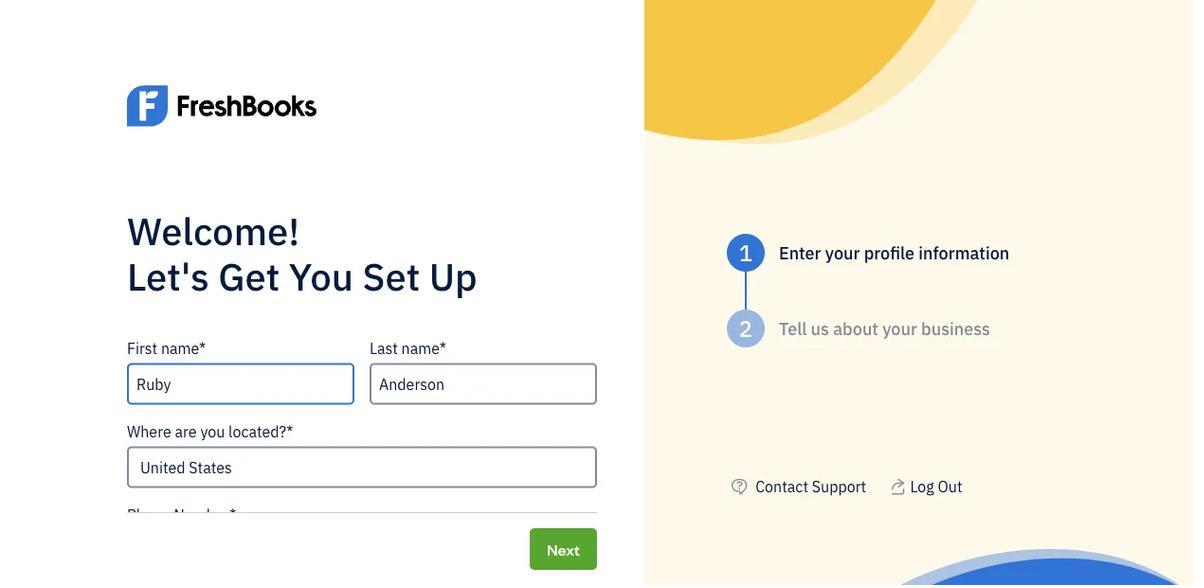 Task type: locate. For each thing, give the bounding box(es) containing it.
*
[[199, 338, 206, 358], [439, 338, 446, 358], [286, 422, 293, 442], [229, 505, 236, 525]]

2 name from the left
[[401, 338, 439, 358]]

0 horizontal spatial name
[[161, 338, 199, 358]]

log out button
[[889, 475, 962, 498]]

name right the first
[[161, 338, 199, 358]]

your right "about"
[[882, 318, 917, 340]]

contact support link
[[755, 476, 866, 496]]

* for phone number *
[[229, 505, 236, 525]]

1 vertical spatial your
[[882, 318, 917, 340]]

tell us about your business
[[779, 318, 990, 340]]

us
[[811, 318, 829, 340]]

freshbooks logo image
[[127, 57, 317, 155]]

None text field
[[370, 364, 597, 405]]

tell
[[779, 318, 807, 340]]

let's
[[127, 252, 209, 301]]

name right last
[[401, 338, 439, 358]]

name
[[161, 338, 199, 358], [401, 338, 439, 358]]

next button
[[530, 529, 597, 570]]

(123) 456-7890 text field
[[127, 530, 597, 572]]

contact
[[755, 476, 808, 496]]

your
[[825, 242, 860, 264], [882, 318, 917, 340]]

you
[[289, 252, 354, 301]]

where are you located? *
[[127, 422, 293, 442]]

first
[[127, 338, 157, 358]]

your right enter
[[825, 242, 860, 264]]

1 horizontal spatial your
[[882, 318, 917, 340]]

next
[[547, 539, 580, 560]]

logout image
[[889, 475, 907, 498]]

0 horizontal spatial your
[[825, 242, 860, 264]]

* right last
[[439, 338, 446, 358]]

where
[[127, 422, 171, 442]]

1 name from the left
[[161, 338, 199, 358]]

* right the first
[[199, 338, 206, 358]]

0 vertical spatial your
[[825, 242, 860, 264]]

located?
[[228, 422, 286, 442]]

None text field
[[127, 364, 354, 405]]

1 horizontal spatial name
[[401, 338, 439, 358]]

* right phone
[[229, 505, 236, 525]]

are
[[175, 422, 197, 442]]

phone number *
[[127, 505, 236, 525]]

last name *
[[370, 338, 446, 358]]

name for first name
[[161, 338, 199, 358]]

information
[[919, 242, 1010, 264]]



Task type: describe. For each thing, give the bounding box(es) containing it.
* for first name *
[[199, 338, 206, 358]]

welcome!
[[127, 206, 300, 256]]

support
[[812, 476, 866, 496]]

about
[[833, 318, 878, 340]]

contact support
[[755, 476, 866, 496]]

number
[[174, 505, 229, 525]]

Country text field
[[129, 449, 595, 487]]

support image
[[727, 475, 752, 498]]

enter
[[779, 242, 821, 264]]

* for last name *
[[439, 338, 446, 358]]

first name *
[[127, 338, 206, 358]]

get
[[218, 252, 280, 301]]

out
[[938, 476, 962, 496]]

you
[[200, 422, 225, 442]]

enter your profile information
[[779, 242, 1010, 264]]

* right the you
[[286, 422, 293, 442]]

phone
[[127, 505, 170, 525]]

set
[[362, 252, 420, 301]]

name for last name
[[401, 338, 439, 358]]

up
[[429, 252, 477, 301]]

last
[[370, 338, 398, 358]]

log out
[[910, 476, 962, 496]]

profile
[[864, 242, 915, 264]]

log
[[910, 476, 934, 496]]

welcome! let's get you set up
[[127, 206, 477, 301]]

business
[[921, 318, 990, 340]]



Task type: vqa. For each thing, say whether or not it's contained in the screenshot.
and to the right
no



